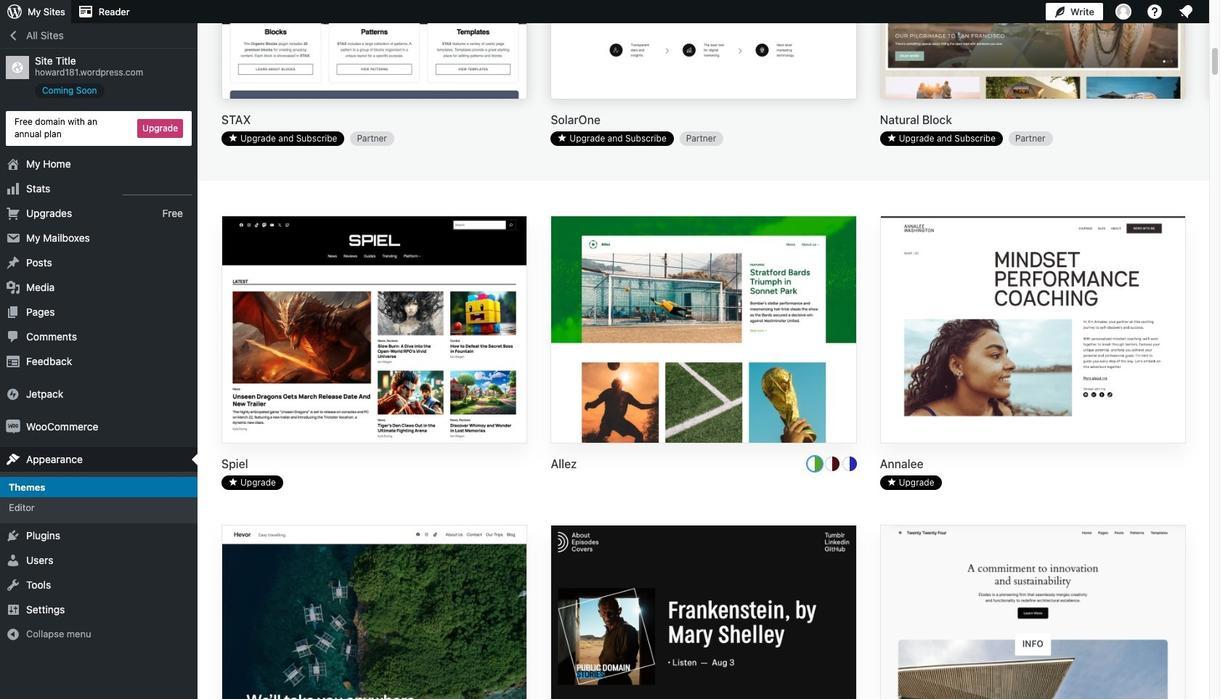 Task type: vqa. For each thing, say whether or not it's contained in the screenshot.
Toggle menu icon
no



Task type: describe. For each thing, give the bounding box(es) containing it.
hevor is the block remake of classic theme hever. it is a fully responsive theme, ideal for creating a strong, beautiful, online presence for your business. image
[[222, 526, 527, 699]]

annalee is a theme perfect for a personal coach. image
[[881, 216, 1185, 445]]

my profile image
[[1116, 4, 1132, 20]]

spiel is a game magazine theme. image
[[222, 216, 527, 445]]

help image
[[1146, 3, 1163, 20]]

manage your notifications image
[[1177, 3, 1195, 20]]

1 img image from the top
[[6, 387, 20, 401]]



Task type: locate. For each thing, give the bounding box(es) containing it.
2 img image from the top
[[6, 419, 20, 434]]

sometimes your podcast episode cover arts deserve more attention than regular thumbnails offer. if you think so, then podcasty is the theme design for your podcast site. image
[[551, 526, 856, 699]]

img image
[[6, 387, 20, 401], [6, 419, 20, 434]]

allez is the perfect theme site for sports practitioners or fans who want to blog about their sport. image
[[551, 216, 856, 445]]

twenty twenty-four is designed to be flexible, versatile and applicable to any website. its collection of templates and patterns tailor to different needs, such as presenting a business, blogging and writing or showcasing work. a multitude of possibilities open up with just a few adjustments to color and typography. twenty twenty-four comes with style variations and full page designs to help speed up the site building process, is fully compatible with the site editor, and takes advantage of new design tools introduced in wordpress 6.4. image
[[881, 526, 1185, 699]]

1 vertical spatial img image
[[6, 419, 20, 434]]

0 vertical spatial img image
[[6, 387, 20, 401]]

highest hourly views 0 image
[[123, 186, 192, 195]]



